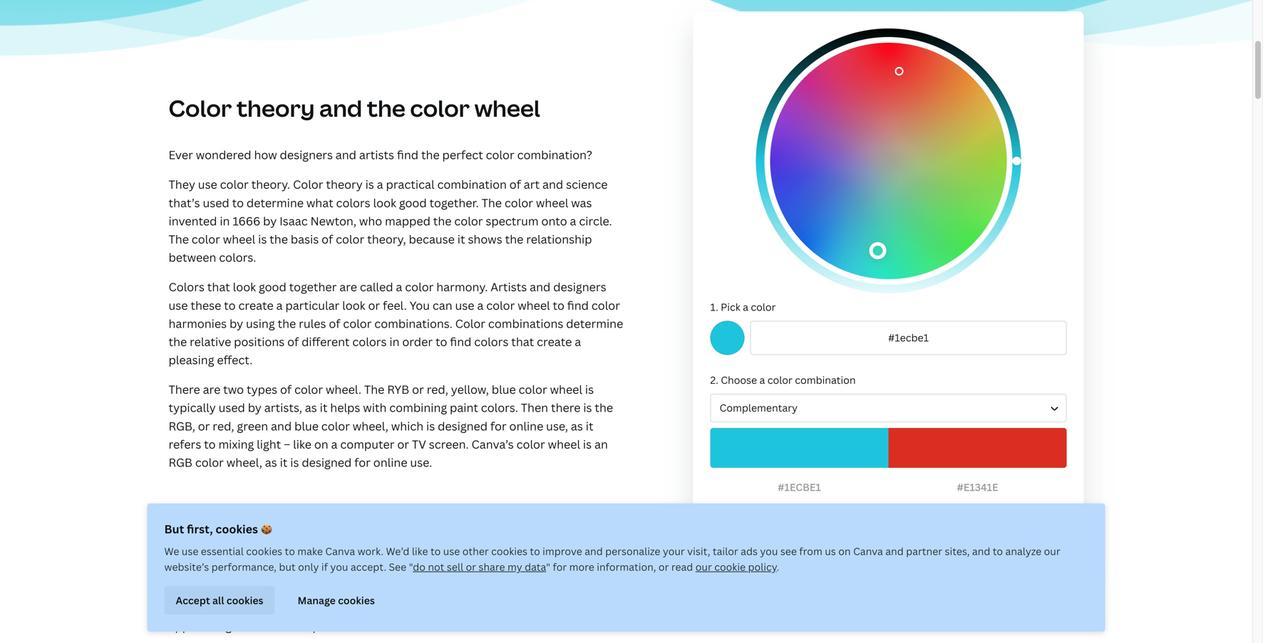 Task type: locate. For each thing, give the bounding box(es) containing it.
1 vertical spatial good
[[259, 280, 286, 295]]

0 vertical spatial designed
[[438, 419, 488, 434]]

0 vertical spatial wheel.
[[326, 382, 361, 398]]

1 horizontal spatial theory
[[326, 177, 363, 192]]

0 horizontal spatial these
[[191, 298, 221, 313]]

2 high from the left
[[277, 601, 300, 616]]

work.
[[358, 545, 384, 559]]

on inside there are two types of color wheel. the ryb or red, yellow, blue color wheel is typically used by artists, as it helps with combining paint colors. then there is the rgb, or red, green and blue color wheel, which is designed for online use, as it refers to mixing light – like on a computer or tv screen. canva's color wheel is an rgb color wheel, as it is designed for online use.
[[314, 437, 328, 452]]

1 vertical spatial for
[[354, 455, 371, 471]]

the up the between at the top of the page
[[169, 232, 189, 247]]

it inside they use color theory. color theory is a practical combination of art and science that's used to determine what colors look good together. the color wheel was invented in 1666 by isaac newton, who mapped the color spectrum onto a circle. the color wheel is the basis of color theory, because it shows the relationship between colors.
[[458, 232, 465, 247]]

0 horizontal spatial wheel,
[[227, 455, 262, 471]]

you right if
[[330, 561, 348, 574]]

designed down the "paint"
[[438, 419, 488, 434]]

0 vertical spatial used
[[203, 195, 229, 211]]

canva right us
[[853, 545, 883, 559]]

1 horizontal spatial are
[[256, 583, 273, 598]]

1 vertical spatial on
[[839, 545, 851, 559]]

ever wondered how designers and artists find the perfect color combination?
[[169, 147, 592, 163]]

0 vertical spatial are
[[340, 280, 357, 295]]

find
[[397, 147, 419, 163], [567, 298, 589, 313], [450, 334, 472, 350]]

the left rules
[[278, 316, 296, 331]]

designed
[[438, 419, 488, 434], [302, 455, 352, 471]]

theory inside they use color theory. color theory is a practical combination of art and science that's used to determine what colors look good together. the color wheel was invented in 1666 by isaac newton, who mapped the color spectrum onto a circle. the color wheel is the basis of color theory, because it shows the relationship between colors.
[[326, 177, 363, 192]]

1 vertical spatial our
[[696, 561, 712, 574]]

used down two
[[219, 400, 245, 416]]

0 horizontal spatial like
[[293, 437, 312, 452]]

0 vertical spatial designers
[[280, 147, 333, 163]]

1 vertical spatial you
[[330, 561, 348, 574]]

artists
[[359, 147, 394, 163]]

on right us
[[839, 545, 851, 559]]

prominent.
[[313, 619, 374, 634]]

tailor
[[713, 545, 738, 559]]

other
[[463, 545, 489, 559]]

0 vertical spatial find
[[397, 147, 419, 163]]

0 vertical spatial these
[[191, 298, 221, 313]]

cookies up my
[[491, 545, 528, 559]]

sell
[[447, 561, 463, 574]]

colors inside they use color theory. color theory is a practical combination of art and science that's used to determine what colors look good together. the color wheel was invented in 1666 by isaac newton, who mapped the color spectrum onto a circle. the color wheel is the basis of color theory, because it shows the relationship between colors.
[[336, 195, 371, 211]]

by right 1666
[[263, 213, 277, 229]]

mapped
[[385, 213, 431, 229]]

1 vertical spatial used
[[219, 400, 245, 416]]

typically
[[169, 400, 216, 416]]

like right light
[[293, 437, 312, 452]]

look up 'using'
[[233, 280, 256, 295]]

– inside two colors that are on opposite sides of the color wheel. this combination provides a high contrast and high impact color combination – together, these colors will appear brighter and more prominent.
[[448, 601, 454, 616]]

1 vertical spatial designers
[[553, 280, 606, 295]]

theory up how at the left of page
[[237, 93, 315, 124]]

0 horizontal spatial combinations
[[237, 500, 391, 531]]

1 horizontal spatial on
[[314, 437, 328, 452]]

0 vertical spatial colors.
[[219, 250, 256, 265]]

good up 'using'
[[259, 280, 286, 295]]

colors.
[[219, 250, 256, 265], [481, 400, 518, 416]]

0 horizontal spatial create
[[238, 298, 274, 313]]

to up not
[[431, 545, 441, 559]]

good inside they use color theory. color theory is a practical combination of art and science that's used to determine what colors look good together. the color wheel was invented in 1666 by isaac newton, who mapped the color spectrum onto a circle. the color wheel is the basis of color theory, because it shows the relationship between colors.
[[399, 195, 427, 211]]

combination up from
[[789, 504, 850, 517]]

2 horizontal spatial look
[[373, 195, 396, 211]]

or down called
[[368, 298, 380, 313]]

colors that look good together are called a color harmony. artists and designers use these to create a particular look or feel. you can use a color wheel to find color harmonies by using the rules of color combinations. color combinations determine the relative positions of different colors in order to find colors that create a pleasing effect.
[[169, 280, 623, 368]]

are down performance,
[[256, 583, 273, 598]]

0 vertical spatial that
[[207, 280, 230, 295]]

2 vertical spatial the
[[364, 382, 385, 398]]

do not sell or share my data link
[[413, 561, 546, 574]]

0 horizontal spatial online
[[373, 455, 408, 471]]

–
[[284, 437, 290, 452], [448, 601, 454, 616]]

to down relationship
[[553, 298, 565, 313]]

theory,
[[367, 232, 406, 247]]

2 vertical spatial as
[[265, 455, 277, 471]]

you
[[760, 545, 778, 559], [330, 561, 348, 574]]

or up combining
[[412, 382, 424, 398]]

2 vertical spatial are
[[256, 583, 273, 598]]

wheel up there
[[550, 382, 583, 398]]

as down light
[[265, 455, 277, 471]]

is
[[365, 177, 374, 192], [258, 232, 267, 247], [585, 382, 594, 398], [583, 400, 592, 416], [426, 419, 435, 434], [583, 437, 592, 452], [290, 455, 299, 471]]

0 vertical spatial create
[[238, 298, 274, 313]]

of left art
[[510, 177, 521, 192]]

our down visit,
[[696, 561, 712, 574]]

2 vertical spatial look
[[342, 298, 365, 313]]

0 vertical spatial on
[[314, 437, 328, 452]]

look up who
[[373, 195, 396, 211]]

color theory and the color wheel
[[169, 93, 540, 124]]

combination up together.
[[437, 177, 507, 192]]

and right brighter
[[257, 619, 278, 634]]

and down artists,
[[271, 419, 292, 434]]

to
[[232, 195, 244, 211], [224, 298, 236, 313], [553, 298, 565, 313], [436, 334, 447, 350], [204, 437, 216, 452], [285, 545, 295, 559], [431, 545, 441, 559], [530, 545, 540, 559], [993, 545, 1003, 559]]

a left 'computer' at the bottom of the page
[[331, 437, 338, 452]]

computer
[[340, 437, 395, 452]]

partner
[[906, 545, 943, 559]]

by up green in the left bottom of the page
[[248, 400, 262, 416]]

see
[[389, 561, 406, 574]]

2 canva from the left
[[853, 545, 883, 559]]

combinations.
[[375, 316, 453, 331]]

make
[[298, 545, 323, 559]]

0 horizontal spatial canva
[[325, 545, 355, 559]]

1 " from the left
[[409, 561, 413, 574]]

cookie
[[715, 561, 746, 574]]

1666
[[233, 213, 260, 229]]

complementary
[[720, 401, 798, 415], [169, 552, 273, 570]]

1 horizontal spatial the
[[364, 382, 385, 398]]

the inside there are two types of color wheel. the ryb or red, yellow, blue color wheel is typically used by artists, as it helps with combining paint colors. then there is the rgb, or red, green and blue color wheel, which is designed for online use, as it refers to mixing light – like on a computer or tv screen. canva's color wheel is an rgb color wheel, as it is designed for online use.
[[364, 382, 385, 398]]

by
[[263, 213, 277, 229], [230, 316, 243, 331], [248, 400, 262, 416]]

theory up what on the left of page
[[326, 177, 363, 192]]

2 vertical spatial for
[[553, 561, 567, 574]]

use down harmony.
[[455, 298, 474, 313]]

like up the "do"
[[412, 545, 428, 559]]

a down harmony.
[[477, 298, 484, 313]]

0 horizontal spatial the
[[169, 232, 189, 247]]

" down the improve
[[546, 561, 550, 574]]

to up but
[[285, 545, 295, 559]]

high up appear
[[178, 601, 201, 616]]

colors left the will
[[542, 601, 577, 616]]

on
[[314, 437, 328, 452], [839, 545, 851, 559], [276, 583, 290, 598]]

red,
[[427, 382, 448, 398], [213, 419, 234, 434]]

1 vertical spatial these
[[509, 601, 540, 616]]

that down artists
[[511, 334, 534, 350]]

between
[[169, 250, 216, 265]]

0 horizontal spatial designed
[[302, 455, 352, 471]]

these
[[191, 298, 221, 313], [509, 601, 540, 616]]

0 vertical spatial as
[[305, 400, 317, 416]]

canva up if
[[325, 545, 355, 559]]

find down can
[[450, 334, 472, 350]]

0 vertical spatial blue
[[492, 382, 516, 398]]

– right light
[[284, 437, 290, 452]]

0 horizontal spatial "
[[409, 561, 413, 574]]

0 vertical spatial complementary
[[720, 401, 798, 415]]

for down the improve
[[553, 561, 567, 574]]

or left tv
[[397, 437, 409, 452]]

color
[[410, 93, 470, 124], [486, 147, 515, 163], [220, 177, 249, 192], [505, 195, 533, 211], [454, 213, 483, 229], [192, 232, 220, 247], [336, 232, 364, 247], [405, 280, 434, 295], [486, 298, 515, 313], [592, 298, 620, 313], [751, 301, 776, 314], [343, 316, 372, 331], [768, 374, 793, 387], [294, 382, 323, 398], [519, 382, 547, 398], [321, 419, 350, 434], [517, 437, 545, 452], [195, 455, 224, 471], [762, 504, 787, 517], [411, 583, 440, 598], [344, 601, 373, 616]]

1 horizontal spatial find
[[450, 334, 472, 350]]

use.
[[410, 455, 432, 471]]

1. pick a color
[[710, 301, 776, 314]]

the up the spectrum
[[482, 195, 502, 211]]

will
[[580, 601, 598, 616]]

1.
[[710, 301, 719, 314]]

pleasing
[[169, 353, 214, 368]]

1 horizontal spatial our
[[1044, 545, 1061, 559]]

high left 'impact'
[[277, 601, 300, 616]]

1 vertical spatial like
[[412, 545, 428, 559]]

1 vertical spatial create
[[537, 334, 572, 350]]

find up practical
[[397, 147, 419, 163]]

like inside we use essential cookies to make canva work. we'd like to use other cookies to improve and personalize your visit, tailor ads you see from us on canva and partner sites, and to analyze our website's performance, but only if you accept. see "
[[412, 545, 428, 559]]

1 horizontal spatial canva
[[853, 545, 883, 559]]

more down the improve
[[569, 561, 595, 574]]

it down light
[[280, 455, 288, 471]]

accept.
[[351, 561, 386, 574]]

– left together,
[[448, 601, 454, 616]]

are inside there are two types of color wheel. the ryb or red, yellow, blue color wheel is typically used by artists, as it helps with combining paint colors. then there is the rgb, or red, green and blue color wheel, which is designed for online use, as it refers to mixing light – like on a computer or tv screen. canva's color wheel is an rgb color wheel, as it is designed for online use.
[[203, 382, 221, 398]]

for up canva's
[[490, 419, 507, 434]]

the inside there are two types of color wheel. the ryb or red, yellow, blue color wheel is typically used by artists, as it helps with combining paint colors. then there is the rgb, or red, green and blue color wheel, which is designed for online use, as it refers to mixing light – like on a computer or tv screen. canva's color wheel is an rgb color wheel, as it is designed for online use.
[[595, 400, 613, 416]]

by inside they use color theory. color theory is a practical combination of art and science that's used to determine what colors look good together. the color wheel was invented in 1666 by isaac newton, who mapped the color spectrum onto a circle. the color wheel is the basis of color theory, because it shows the relationship between colors.
[[263, 213, 277, 229]]

0 horizontal spatial –
[[284, 437, 290, 452]]

theory
[[237, 93, 315, 124], [326, 177, 363, 192]]

0 vertical spatial good
[[399, 195, 427, 211]]

the left perfect
[[421, 147, 440, 163]]

color inside they use color theory. color theory is a practical combination of art and science that's used to determine what colors look good together. the color wheel was invented in 1666 by isaac newton, who mapped the color spectrum onto a circle. the color wheel is the basis of color theory, because it shows the relationship between colors.
[[293, 177, 323, 192]]

canva
[[325, 545, 355, 559], [853, 545, 883, 559]]

the up "an" at left
[[595, 400, 613, 416]]

0 vertical spatial by
[[263, 213, 277, 229]]

that inside two colors that are on opposite sides of the color wheel. this combination provides a high contrast and high impact color combination – together, these colors will appear brighter and more prominent.
[[230, 583, 253, 598]]

0 vertical spatial for
[[490, 419, 507, 434]]

" inside we use essential cookies to make canva work. we'd like to use other cookies to improve and personalize your visit, tailor ads you see from us on canva and partner sites, and to analyze our website's performance, but only if you accept. see "
[[409, 561, 413, 574]]

blue down artists,
[[294, 419, 319, 434]]

0 horizontal spatial colors.
[[219, 250, 256, 265]]

use,
[[546, 419, 568, 434]]

are
[[340, 280, 357, 295], [203, 382, 221, 398], [256, 583, 273, 598]]

0 horizontal spatial on
[[276, 583, 290, 598]]

to right refers
[[204, 437, 216, 452]]

by inside colors that look good together are called a color harmony. artists and designers use these to create a particular look or feel. you can use a color wheel to find color harmonies by using the rules of color combinations. color combinations determine the relative positions of different colors in order to find colors that create a pleasing effect.
[[230, 316, 243, 331]]

of up artists,
[[280, 382, 292, 398]]

red, up mixing on the bottom of page
[[213, 419, 234, 434]]

designers inside colors that look good together are called a color harmony. artists and designers use these to create a particular look or feel. you can use a color wheel to find color harmonies by using the rules of color combinations. color combinations determine the relative positions of different colors in order to find colors that create a pleasing effect.
[[553, 280, 606, 295]]

1 horizontal spatial –
[[448, 601, 454, 616]]

0 horizontal spatial our
[[696, 561, 712, 574]]

wheel
[[475, 93, 540, 124], [536, 195, 568, 211], [223, 232, 255, 247], [518, 298, 550, 313], [550, 382, 583, 398], [548, 437, 580, 452]]

0 horizontal spatial determine
[[247, 195, 304, 211]]

of down newton,
[[322, 232, 333, 247]]

by left 'using'
[[230, 316, 243, 331]]

the
[[482, 195, 502, 211], [169, 232, 189, 247], [364, 382, 385, 398]]

essential
[[201, 545, 244, 559]]

they
[[169, 177, 195, 192]]

manage
[[298, 594, 336, 608]]

0 vertical spatial look
[[373, 195, 396, 211]]

of inside there are two types of color wheel. the ryb or red, yellow, blue color wheel is typically used by artists, as it helps with combining paint colors. then there is the rgb, or red, green and blue color wheel, which is designed for online use, as it refers to mixing light – like on a computer or tv screen. canva's color wheel is an rgb color wheel, as it is designed for online use.
[[280, 382, 292, 398]]

blue
[[492, 382, 516, 398], [294, 419, 319, 434]]

and up brighter
[[253, 601, 274, 616]]

0 vertical spatial you
[[760, 545, 778, 559]]

"
[[409, 561, 413, 574], [546, 561, 550, 574]]

of right the sides in the left of the page
[[376, 583, 387, 598]]

that down performance,
[[230, 583, 253, 598]]

the up with
[[364, 382, 385, 398]]

or inside colors that look good together are called a color harmony. artists and designers use these to create a particular look or feel. you can use a color wheel to find color harmonies by using the rules of color combinations. color combinations determine the relative positions of different colors in order to find colors that create a pleasing effect.
[[368, 298, 380, 313]]

our
[[1044, 545, 1061, 559], [696, 561, 712, 574]]

None text field
[[750, 321, 1067, 355]]

online down 'computer' at the bottom of the page
[[373, 455, 408, 471]]

0 vertical spatial the
[[482, 195, 502, 211]]

2 vertical spatial on
[[276, 583, 290, 598]]

only
[[298, 561, 319, 574]]

1 horizontal spatial more
[[569, 561, 595, 574]]

0 horizontal spatial for
[[354, 455, 371, 471]]

in inside they use color theory. color theory is a practical combination of art and science that's used to determine what colors look good together. the color wheel was invented in 1666 by isaac newton, who mapped the color spectrum onto a circle. the color wheel is the basis of color theory, because it shows the relationship between colors.
[[220, 213, 230, 229]]

rules
[[299, 316, 326, 331]]

with
[[363, 400, 387, 416]]

and up artists
[[319, 93, 362, 124]]

do
[[413, 561, 426, 574]]

that right colors
[[207, 280, 230, 295]]

the down see
[[390, 583, 408, 598]]

1 horizontal spatial for
[[490, 419, 507, 434]]

colors. inside they use color theory. color theory is a practical combination of art and science that's used to determine what colors look good together. the color wheel was invented in 1666 by isaac newton, who mapped the color spectrum onto a circle. the color wheel is the basis of color theory, because it shows the relationship between colors.
[[219, 250, 256, 265]]

color
[[169, 93, 232, 124], [293, 177, 323, 192], [455, 316, 486, 331], [169, 500, 232, 531]]

1 horizontal spatial by
[[248, 400, 262, 416]]

0 horizontal spatial are
[[203, 382, 221, 398]]

1 horizontal spatial combinations
[[488, 316, 564, 331]]

more
[[569, 561, 595, 574], [281, 619, 310, 634]]

complementary down the choose
[[720, 401, 798, 415]]

in inside colors that look good together are called a color harmony. artists and designers use these to create a particular look or feel. you can use a color wheel to find color harmonies by using the rules of color combinations. color combinations determine the relative positions of different colors in order to find colors that create a pleasing effect.
[[390, 334, 400, 350]]

cookies right all at the bottom left of the page
[[227, 594, 263, 608]]

color inside colors that look good together are called a color harmony. artists and designers use these to create a particular look or feel. you can use a color wheel to find color harmonies by using the rules of color combinations. color combinations determine the relative positions of different colors in order to find colors that create a pleasing effect.
[[455, 316, 486, 331]]

0 vertical spatial our
[[1044, 545, 1061, 559]]

used up invented
[[203, 195, 229, 211]]

1 horizontal spatial as
[[305, 400, 317, 416]]

slider
[[756, 29, 1021, 294]]

1 vertical spatial determine
[[566, 316, 623, 331]]

are inside colors that look good together are called a color harmony. artists and designers use these to create a particular look or feel. you can use a color wheel to find color harmonies by using the rules of color combinations. color combinations determine the relative positions of different colors in order to find colors that create a pleasing effect.
[[340, 280, 357, 295]]

1 horizontal spatial colors.
[[481, 400, 518, 416]]

contrast
[[204, 601, 251, 616]]

" right see
[[409, 561, 413, 574]]

personalize
[[605, 545, 661, 559]]

as right artists,
[[305, 400, 317, 416]]

1 horizontal spatial blue
[[492, 382, 516, 398]]

on inside we use essential cookies to make canva work. we'd like to use other cookies to improve and personalize your visit, tailor ads you see from us on canva and partner sites, and to analyze our website's performance, but only if you accept. see "
[[839, 545, 851, 559]]

0 vertical spatial more
[[569, 561, 595, 574]]

0 vertical spatial –
[[284, 437, 290, 452]]

wheel. up the helps
[[326, 382, 361, 398]]

and inside they use color theory. color theory is a practical combination of art and science that's used to determine what colors look good together. the color wheel was invented in 1666 by isaac newton, who mapped the color spectrum onto a circle. the color wheel is the basis of color theory, because it shows the relationship between colors.
[[543, 177, 563, 192]]

wheel, up 'computer' at the bottom of the page
[[353, 419, 389, 434]]

0 horizontal spatial in
[[220, 213, 230, 229]]

used inside they use color theory. color theory is a practical combination of art and science that's used to determine what colors look good together. the color wheel was invented in 1666 by isaac newton, who mapped the color spectrum onto a circle. the color wheel is the basis of color theory, because it shows the relationship between colors.
[[203, 195, 229, 211]]

2 horizontal spatial as
[[571, 419, 583, 434]]

two
[[169, 583, 190, 598]]

0 horizontal spatial as
[[265, 455, 277, 471]]

are inside two colors that are on opposite sides of the color wheel. this combination provides a high contrast and high impact color combination – together, these colors will appear brighter and more prominent.
[[256, 583, 273, 598]]

particular
[[285, 298, 340, 313]]

1 horizontal spatial complementary
[[720, 401, 798, 415]]

0 horizontal spatial by
[[230, 316, 243, 331]]

combinations up "make"
[[237, 500, 391, 531]]

wheel up onto at the left of the page
[[536, 195, 568, 211]]

1 horizontal spatial designed
[[438, 419, 488, 434]]

2 vertical spatial by
[[248, 400, 262, 416]]

it
[[458, 232, 465, 247], [320, 400, 328, 416], [586, 419, 594, 434], [280, 455, 288, 471]]

are left two
[[203, 382, 221, 398]]

you up policy at the bottom
[[760, 545, 778, 559]]

shows
[[468, 232, 502, 247]]

1 vertical spatial by
[[230, 316, 243, 331]]

1 horizontal spatial like
[[412, 545, 428, 559]]

good inside colors that look good together are called a color harmony. artists and designers use these to create a particular look or feel. you can use a color wheel to find color harmonies by using the rules of color combinations. color combinations determine the relative positions of different colors in order to find colors that create a pleasing effect.
[[259, 280, 286, 295]]

0 horizontal spatial complementary
[[169, 552, 273, 570]]

0 vertical spatial like
[[293, 437, 312, 452]]

a right onto at the left of the page
[[570, 213, 576, 229]]

color up what on the left of page
[[293, 177, 323, 192]]

1 vertical spatial theory
[[326, 177, 363, 192]]

accept all cookies button
[[164, 587, 275, 615]]

use right "they"
[[198, 177, 217, 192]]

1 canva from the left
[[325, 545, 355, 559]]

used inside there are two types of color wheel. the ryb or red, yellow, blue color wheel is typically used by artists, as it helps with combining paint colors. then there is the rgb, or red, green and blue color wheel, which is designed for online use, as it refers to mixing light – like on a computer or tv screen. canva's color wheel is an rgb color wheel, as it is designed for online use.
[[219, 400, 245, 416]]

combination
[[437, 177, 507, 192], [795, 374, 856, 387], [789, 504, 850, 517], [506, 583, 575, 598], [375, 601, 445, 616]]

of down rules
[[287, 334, 299, 350]]

by inside there are two types of color wheel. the ryb or red, yellow, blue color wheel is typically used by artists, as it helps with combining paint colors. then there is the rgb, or red, green and blue color wheel, which is designed for online use, as it refers to mixing light – like on a computer or tv screen. canva's color wheel is an rgb color wheel, as it is designed for online use.
[[248, 400, 262, 416]]

1 vertical spatial colors.
[[481, 400, 518, 416]]

policy
[[748, 561, 777, 574]]

1 horizontal spatial "
[[546, 561, 550, 574]]

wheel. inside there are two types of color wheel. the ryb or red, yellow, blue color wheel is typically used by artists, as it helps with combining paint colors. then there is the rgb, or red, green and blue color wheel, which is designed for online use, as it refers to mixing light – like on a computer or tv screen. canva's color wheel is an rgb color wheel, as it is designed for online use.
[[326, 382, 361, 398]]

yellow,
[[451, 382, 489, 398]]

and right artists
[[530, 280, 551, 295]]

wheel, down mixing on the bottom of page
[[227, 455, 262, 471]]

1 horizontal spatial online
[[509, 419, 544, 434]]

1 horizontal spatial these
[[509, 601, 540, 616]]

of inside two colors that are on opposite sides of the color wheel. this combination provides a high contrast and high impact color combination – together, these colors will appear brighter and more prominent.
[[376, 583, 387, 598]]

2 horizontal spatial are
[[340, 280, 357, 295]]

a up there
[[575, 334, 581, 350]]

combining
[[389, 400, 447, 416]]



Task type: describe. For each thing, give the bounding box(es) containing it.
0 vertical spatial online
[[509, 419, 544, 434]]

feel.
[[383, 298, 407, 313]]

a right the choose
[[760, 374, 765, 387]]

but
[[279, 561, 296, 574]]

2 horizontal spatial the
[[482, 195, 502, 211]]

1 high from the left
[[178, 601, 201, 616]]

our inside we use essential cookies to make canva work. we'd like to use other cookies to improve and personalize your visit, tailor ads you see from us on canva and partner sites, and to analyze our website's performance, but only if you accept. see "
[[1044, 545, 1061, 559]]

0 horizontal spatial theory
[[237, 93, 315, 124]]

choose
[[721, 374, 757, 387]]

rgb,
[[169, 419, 195, 434]]

wheel down 1666
[[223, 232, 255, 247]]

data
[[525, 561, 546, 574]]

0 horizontal spatial designers
[[280, 147, 333, 163]]

basis
[[291, 232, 319, 247]]

was
[[571, 195, 592, 211]]

called
[[360, 280, 393, 295]]

we'd
[[386, 545, 410, 559]]

combinations inside colors that look good together are called a color harmony. artists and designers use these to create a particular look or feel. you can use a color wheel to find color harmonies by using the rules of color combinations. color combinations determine the relative positions of different colors in order to find colors that create a pleasing effect.
[[488, 316, 564, 331]]

art
[[524, 177, 540, 192]]

circle.
[[579, 213, 612, 229]]

paint
[[450, 400, 478, 416]]

it left the helps
[[320, 400, 328, 416]]

and up do not sell or share my data " for more information, or read our cookie policy .
[[585, 545, 603, 559]]

order
[[402, 334, 433, 350]]

1 vertical spatial combinations
[[237, 500, 391, 531]]

that's
[[169, 195, 200, 211]]

these inside two colors that are on opposite sides of the color wheel. this combination provides a high contrast and high impact color combination – together, these colors will appear brighter and more prominent.
[[509, 601, 540, 616]]

1 horizontal spatial you
[[760, 545, 778, 559]]

use up sell
[[443, 545, 460, 559]]

colors up yellow,
[[474, 334, 509, 350]]

see
[[781, 545, 797, 559]]

they use color theory. color theory is a practical combination of art and science that's used to determine what colors look good together. the color wheel was invented in 1666 by isaac newton, who mapped the color spectrum onto a circle. the color wheel is the basis of color theory, because it shows the relationship between colors.
[[169, 177, 612, 265]]

0 horizontal spatial red,
[[213, 419, 234, 434]]

the down the spectrum
[[505, 232, 524, 247]]

and inside there are two types of color wheel. the ryb or red, yellow, blue color wheel is typically used by artists, as it helps with combining paint colors. then there is the rgb, or red, green and blue color wheel, which is designed for online use, as it refers to mixing light – like on a computer or tv screen. canva's color wheel is an rgb color wheel, as it is designed for online use.
[[271, 419, 292, 434]]

combination down the "do"
[[375, 601, 445, 616]]

first,
[[187, 522, 213, 537]]

colors. inside there are two types of color wheel. the ryb or red, yellow, blue color wheel is typically used by artists, as it helps with combining paint colors. then there is the rgb, or red, green and blue color wheel, which is designed for online use, as it refers to mixing light – like on a computer or tv screen. canva's color wheel is an rgb color wheel, as it is designed for online use.
[[481, 400, 518, 416]]

share
[[479, 561, 505, 574]]

onto
[[542, 213, 567, 229]]

it right "use,"
[[586, 419, 594, 434]]

a left particular
[[276, 298, 283, 313]]

2 " from the left
[[546, 561, 550, 574]]

analyze
[[1006, 545, 1042, 559]]

improve
[[543, 545, 582, 559]]

two
[[223, 382, 244, 398]]

rgb
[[169, 455, 192, 471]]

wheel down "use,"
[[548, 437, 580, 452]]

perfect
[[442, 147, 483, 163]]

the down isaac
[[270, 232, 288, 247]]

pick
[[721, 301, 741, 314]]

2. choose a color combination
[[710, 374, 856, 387]]

colors right different
[[352, 334, 387, 350]]

2 vertical spatial find
[[450, 334, 472, 350]]

2 horizontal spatial for
[[553, 561, 567, 574]]

the up pleasing
[[169, 334, 187, 350]]

tv
[[412, 437, 426, 452]]

this
[[481, 583, 503, 598]]

brighter
[[210, 619, 255, 634]]

color up essential
[[169, 500, 232, 531]]

a up feel.
[[396, 280, 402, 295]]

then
[[521, 400, 548, 416]]

and right "sites,"
[[972, 545, 991, 559]]

– inside there are two types of color wheel. the ryb or red, yellow, blue color wheel is typically used by artists, as it helps with combining paint colors. then there is the rgb, or red, green and blue color wheel, which is designed for online use, as it refers to mixing light – like on a computer or tv screen. canva's color wheel is an rgb color wheel, as it is designed for online use.
[[284, 437, 290, 452]]

look inside they use color theory. color theory is a practical combination of art and science that's used to determine what colors look good together. the color wheel was invented in 1666 by isaac newton, who mapped the color spectrum onto a circle. the color wheel is the basis of color theory, because it shows the relationship between colors.
[[373, 195, 396, 211]]

website's
[[164, 561, 209, 574]]

accept
[[176, 594, 210, 608]]

a right the pick
[[743, 301, 749, 314]]

provides
[[578, 583, 626, 598]]

or down typically
[[198, 419, 210, 434]]

sides
[[345, 583, 373, 598]]

color combinations
[[169, 500, 391, 531]]

ads
[[741, 545, 758, 559]]

🍪
[[261, 522, 272, 537]]

types
[[247, 382, 277, 398]]

complementary inside button
[[720, 401, 798, 415]]

or left read
[[659, 561, 669, 574]]

the inside two colors that are on opposite sides of the color wheel. this combination provides a high contrast and high impact color combination – together, these colors will appear brighter and more prominent.
[[390, 583, 408, 598]]

you
[[410, 298, 430, 313]]

but first, cookies 🍪
[[164, 522, 272, 537]]

determine inside colors that look good together are called a color harmony. artists and designers use these to create a particular look or feel. you can use a color wheel to find color harmonies by using the rules of color combinations. color combinations determine the relative positions of different colors in order to find colors that create a pleasing effect.
[[566, 316, 623, 331]]

1 vertical spatial that
[[511, 334, 534, 350]]

a inside there are two types of color wheel. the ryb or red, yellow, blue color wheel is typically used by artists, as it helps with combining paint colors. then there is the rgb, or red, green and blue color wheel, which is designed for online use, as it refers to mixing light – like on a computer or tv screen. canva's color wheel is an rgb color wheel, as it is designed for online use.
[[331, 437, 338, 452]]

the up ever wondered how designers and artists find the perfect color combination?
[[367, 93, 406, 124]]

performance,
[[212, 561, 277, 574]]

1 vertical spatial look
[[233, 280, 256, 295]]

together.
[[430, 195, 479, 211]]

together
[[289, 280, 337, 295]]

an
[[595, 437, 608, 452]]

wondered
[[196, 147, 251, 163]]

and left artists
[[336, 147, 356, 163]]

appear
[[169, 619, 208, 634]]

harmonies
[[169, 316, 227, 331]]

wheel up perfect
[[475, 93, 540, 124]]

3. use this color combination
[[710, 504, 850, 517]]

relationship
[[526, 232, 592, 247]]

more inside two colors that are on opposite sides of the color wheel. this combination provides a high contrast and high impact color combination – together, these colors will appear brighter and more prominent.
[[281, 619, 310, 634]]

to up data
[[530, 545, 540, 559]]

use
[[721, 504, 739, 517]]

cookies down "🍪"
[[246, 545, 282, 559]]

1 vertical spatial the
[[169, 232, 189, 247]]

wheel inside colors that look good together are called a color harmony. artists and designers use these to create a particular look or feel. you can use a color wheel to find color harmonies by using the rules of color combinations. color combinations determine the relative positions of different colors in order to find colors that create a pleasing effect.
[[518, 298, 550, 313]]

science
[[566, 177, 608, 192]]

or right sell
[[466, 561, 476, 574]]

theory.
[[251, 177, 290, 192]]

mixing
[[218, 437, 254, 452]]

ever
[[169, 147, 193, 163]]

color up ever
[[169, 93, 232, 124]]

to up harmonies
[[224, 298, 236, 313]]

to left analyze
[[993, 545, 1003, 559]]

to inside they use color theory. color theory is a practical combination of art and science that's used to determine what colors look good together. the color wheel was invented in 1666 by isaac newton, who mapped the color spectrum onto a circle. the color wheel is the basis of color theory, because it shows the relationship between colors.
[[232, 195, 244, 211]]

sites,
[[945, 545, 970, 559]]

1 vertical spatial as
[[571, 419, 583, 434]]

opposite
[[293, 583, 342, 598]]

which
[[391, 419, 424, 434]]

0 horizontal spatial find
[[397, 147, 419, 163]]

use inside they use color theory. color theory is a practical combination of art and science that's used to determine what colors look good together. the color wheel was invented in 1666 by isaac newton, who mapped the color spectrum onto a circle. the color wheel is the basis of color theory, because it shows the relationship between colors.
[[198, 177, 217, 192]]

there
[[169, 382, 200, 398]]

determine inside they use color theory. color theory is a practical combination of art and science that's used to determine what colors look good together. the color wheel was invented in 1666 by isaac newton, who mapped the color spectrum onto a circle. the color wheel is the basis of color theory, because it shows the relationship between colors.
[[247, 195, 304, 211]]

the up because
[[433, 213, 452, 229]]

these inside colors that look good together are called a color harmony. artists and designers use these to create a particular look or feel. you can use a color wheel to find color harmonies by using the rules of color combinations. color combinations determine the relative positions of different colors in order to find colors that create a pleasing effect.
[[191, 298, 221, 313]]

of up different
[[329, 316, 340, 331]]

combination inside they use color theory. color theory is a practical combination of art and science that's used to determine what colors look good together. the color wheel was invented in 1666 by isaac newton, who mapped the color spectrum onto a circle. the color wheel is the basis of color theory, because it shows the relationship between colors.
[[437, 177, 507, 192]]

1 vertical spatial wheel,
[[227, 455, 262, 471]]

visit,
[[687, 545, 710, 559]]

on inside two colors that are on opposite sides of the color wheel. this combination provides a high contrast and high impact color combination – together, these colors will appear brighter and more prominent.
[[276, 583, 290, 598]]

newton,
[[310, 213, 356, 229]]

like inside there are two types of color wheel. the ryb or red, yellow, blue color wheel is typically used by artists, as it helps with combining paint colors. then there is the rgb, or red, green and blue color wheel, which is designed for online use, as it refers to mixing light – like on a computer or tv screen. canva's color wheel is an rgb color wheel, as it is designed for online use.
[[293, 437, 312, 452]]

to inside there are two types of color wheel. the ryb or red, yellow, blue color wheel is typically used by artists, as it helps with combining paint colors. then there is the rgb, or red, green and blue color wheel, which is designed for online use, as it refers to mixing light – like on a computer or tv screen. canva's color wheel is an rgb color wheel, as it is designed for online use.
[[204, 437, 216, 452]]

invented
[[169, 213, 217, 229]]

1 vertical spatial online
[[373, 455, 408, 471]]

effect.
[[217, 353, 253, 368]]

using
[[246, 316, 275, 331]]

use up website's
[[182, 545, 198, 559]]

0 horizontal spatial blue
[[294, 419, 319, 434]]

combination down data
[[506, 583, 575, 598]]

not
[[428, 561, 444, 574]]

to right order
[[436, 334, 447, 350]]

we
[[164, 545, 179, 559]]

colors up contrast at the bottom left
[[193, 583, 227, 598]]

relative
[[190, 334, 231, 350]]

can
[[433, 298, 452, 313]]

and inside colors that look good together are called a color harmony. artists and designers use these to create a particular look or feel. you can use a color wheel to find color harmonies by using the rules of color combinations. color combinations determine the relative positions of different colors in order to find colors that create a pleasing effect.
[[530, 280, 551, 295]]

and left partner at bottom
[[886, 545, 904, 559]]

a inside two colors that are on opposite sides of the color wheel. this combination provides a high contrast and high impact color combination – together, these colors will appear brighter and more prominent.
[[169, 601, 175, 616]]

0 horizontal spatial you
[[330, 561, 348, 574]]

there
[[551, 400, 581, 416]]

use down colors
[[169, 298, 188, 313]]

two colors that are on opposite sides of the color wheel. this combination provides a high contrast and high impact color combination – together, these colors will appear brighter and more prominent.
[[169, 583, 626, 634]]

1 vertical spatial find
[[567, 298, 589, 313]]

ryb
[[387, 382, 409, 398]]

from
[[799, 545, 823, 559]]

wheel. inside two colors that are on opposite sides of the color wheel. this combination provides a high contrast and high impact color combination – together, these colors will appear brighter and more prominent.
[[442, 583, 478, 598]]

together,
[[457, 601, 506, 616]]

0 vertical spatial red,
[[427, 382, 448, 398]]

2.
[[710, 374, 719, 387]]

a down ever wondered how designers and artists find the perfect color combination?
[[377, 177, 383, 192]]

who
[[359, 213, 382, 229]]

1 vertical spatial complementary
[[169, 552, 273, 570]]

combination up complementary button
[[795, 374, 856, 387]]

read
[[672, 561, 693, 574]]

1 horizontal spatial wheel,
[[353, 419, 389, 434]]

all
[[212, 594, 224, 608]]

1 vertical spatial designed
[[302, 455, 352, 471]]

cookies up essential
[[216, 522, 258, 537]]

.
[[777, 561, 780, 574]]

my
[[508, 561, 522, 574]]

combination?
[[517, 147, 592, 163]]

3.
[[710, 504, 719, 517]]

accept all cookies
[[176, 594, 263, 608]]

cookies up prominent.
[[338, 594, 375, 608]]



Task type: vqa. For each thing, say whether or not it's contained in the screenshot.
Three people collaborating over designs in front of laptop image
no



